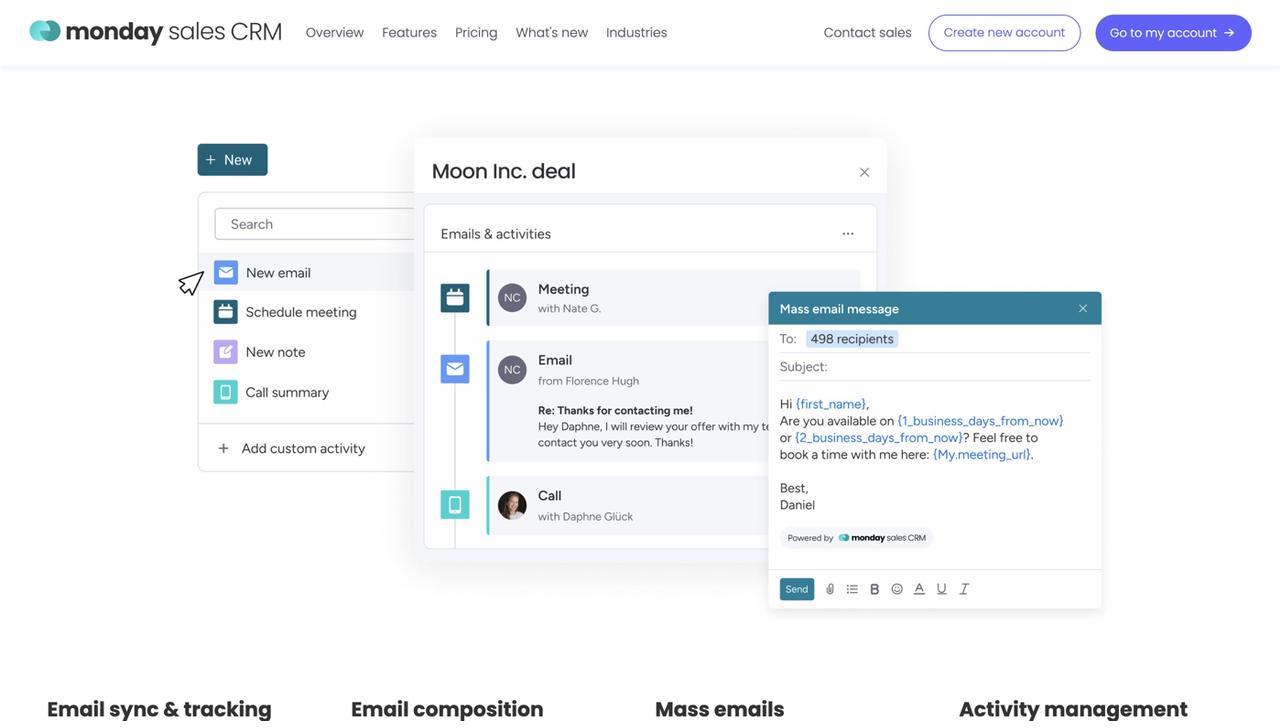 Task type: locate. For each thing, give the bounding box(es) containing it.
new
[[562, 24, 588, 42], [988, 24, 1012, 41]]

new inside button
[[988, 24, 1012, 41]]

1 horizontal spatial new
[[988, 24, 1012, 41]]

new for create
[[988, 24, 1012, 41]]

go
[[1110, 25, 1127, 41]]

account right create
[[1016, 24, 1065, 41]]

sales
[[879, 24, 912, 42]]

contact sales button
[[815, 18, 921, 48]]

account
[[1016, 24, 1065, 41], [1167, 25, 1217, 41]]

overview
[[306, 24, 364, 42]]

0 horizontal spatial new
[[562, 24, 588, 42]]

new right what's
[[562, 24, 588, 42]]

customers
[[812, 13, 898, 36]]

0 horizontal spatial account
[[1016, 24, 1065, 41]]

features link
[[373, 18, 446, 48]]

go to my account button
[[1095, 15, 1252, 51]]

account right my
[[1167, 25, 1217, 41]]

create new account button
[[928, 15, 1081, 51]]

1 horizontal spatial account
[[1167, 25, 1217, 41]]

easily centralize and track communication with your customers
[[383, 13, 898, 36]]

new right create
[[988, 24, 1012, 41]]

centralize track communication image
[[64, 113, 1217, 637]]



Task type: vqa. For each thing, say whether or not it's contained in the screenshot.
'OPS'
no



Task type: describe. For each thing, give the bounding box(es) containing it.
monday.com crm and sales image
[[29, 12, 282, 50]]

centralize
[[432, 13, 510, 36]]

create new account
[[944, 24, 1065, 41]]

with
[[733, 13, 767, 36]]

and
[[515, 13, 548, 36]]

create
[[944, 24, 984, 41]]

communication
[[598, 13, 728, 36]]

contact sales
[[824, 24, 912, 42]]

industries link
[[597, 18, 677, 48]]

account inside button
[[1016, 24, 1065, 41]]

new for what's
[[562, 24, 588, 42]]

what's new link
[[507, 18, 597, 48]]

contact
[[824, 24, 876, 42]]

industries
[[606, 24, 667, 42]]

overview link
[[297, 18, 373, 48]]

to
[[1130, 25, 1142, 41]]

easily
[[383, 13, 427, 36]]

my
[[1145, 25, 1164, 41]]

main element
[[297, 0, 1252, 66]]

what's
[[516, 24, 558, 42]]

account inside button
[[1167, 25, 1217, 41]]

pricing
[[455, 24, 498, 42]]

go to my account
[[1110, 25, 1217, 41]]

track
[[552, 13, 593, 36]]

your
[[771, 13, 807, 36]]

features
[[382, 24, 437, 42]]

pricing link
[[446, 18, 507, 48]]

what's new
[[516, 24, 588, 42]]



